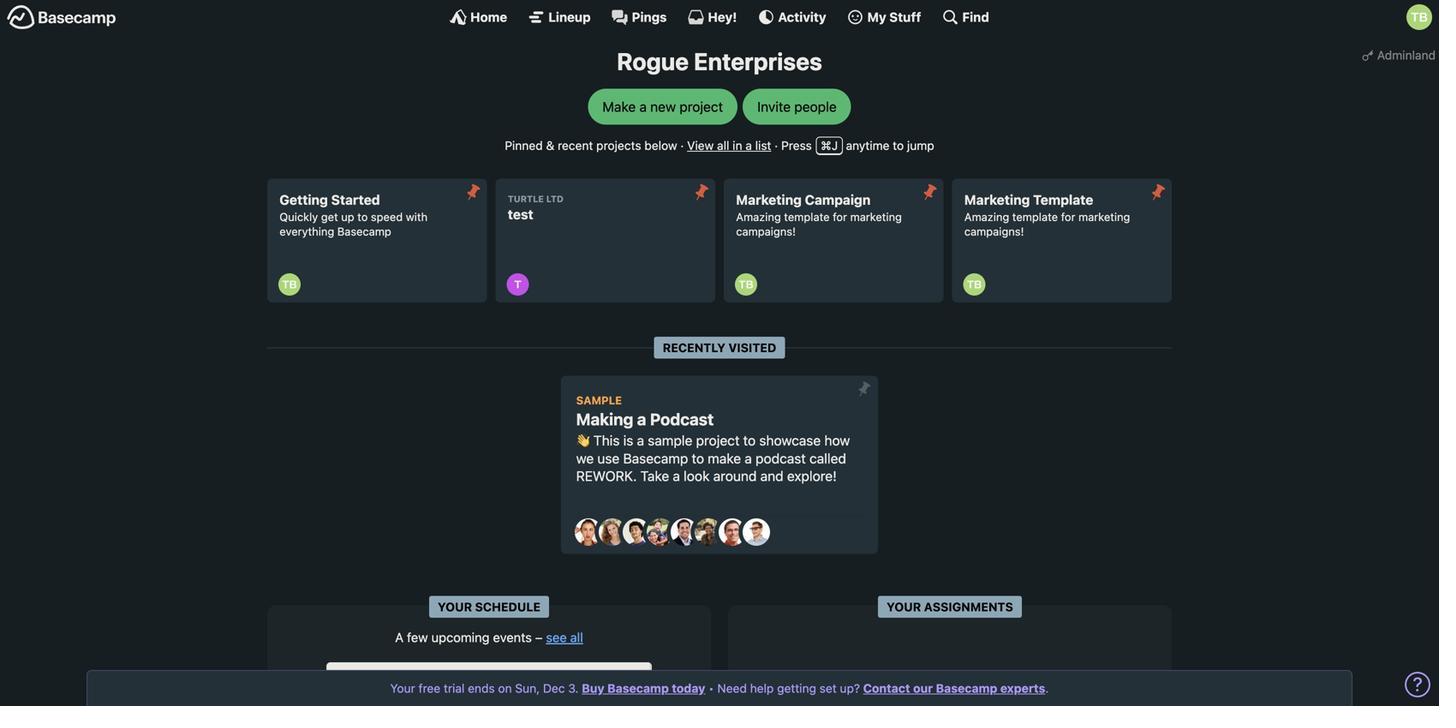 Task type: describe. For each thing, give the bounding box(es) containing it.
👋
[[576, 432, 590, 449]]

to up the look
[[692, 450, 704, 466]]

make a new project link
[[588, 89, 738, 125]]

my stuff
[[868, 9, 921, 24]]

a up around at bottom
[[745, 450, 752, 466]]

trial
[[444, 681, 465, 695]]

showcase
[[759, 432, 821, 449]]

get
[[321, 211, 338, 223]]

basecamp inside sample making a podcast 👋 this is a sample project to showcase how we use basecamp to make a podcast called rework. take a look around and explore!
[[623, 450, 688, 466]]

everything
[[280, 225, 334, 238]]

fri
[[575, 693, 589, 704]]

assignments
[[924, 600, 1013, 614]]

marketing template amazing template for marketing campaigns!
[[965, 192, 1130, 238]]

below
[[645, 138, 677, 153]]

your for your assignments
[[887, 600, 921, 614]]

a few upcoming events – see all
[[395, 630, 583, 645]]

sat
[[619, 693, 637, 704]]

campaign
[[805, 192, 871, 208]]

need
[[718, 681, 747, 695]]

your assignments
[[887, 600, 1013, 614]]

template
[[1033, 192, 1094, 208]]

rework.
[[576, 468, 637, 484]]

see all link
[[546, 630, 583, 645]]

visited
[[729, 340, 776, 355]]

j
[[832, 138, 838, 153]]

activity
[[778, 9, 826, 24]]

your free trial ends on sun, dec  3. buy basecamp today • need help getting set up? contact our basecamp experts .
[[390, 681, 1049, 695]]

recently visited
[[663, 340, 776, 355]]

tim burton image for marketing
[[735, 273, 757, 296]]

ltd
[[546, 194, 564, 204]]

basecamp right our
[[936, 681, 998, 695]]

hey! button
[[688, 9, 737, 26]]

a left new on the left top of the page
[[640, 99, 647, 115]]

sample making a podcast 👋 this is a sample project to showcase how we use basecamp to make a podcast called rework. take a look around and explore!
[[576, 394, 850, 484]]

make
[[603, 99, 636, 115]]

tim burton image inside main element
[[1407, 4, 1433, 30]]

today
[[672, 681, 706, 695]]

a
[[395, 630, 404, 645]]

our
[[913, 681, 933, 695]]

projects
[[596, 138, 641, 153]]

how
[[825, 432, 850, 449]]

basecamp right the buy
[[608, 681, 669, 695]]

amazing for marketing template
[[965, 211, 1010, 223]]

find button
[[942, 9, 990, 26]]

lineup
[[549, 9, 591, 24]]

enterprises
[[694, 47, 822, 75]]

look
[[684, 468, 710, 484]]

to inside the getting started quickly get up to speed with everything basecamp
[[357, 211, 368, 223]]

amazing for marketing campaign
[[736, 211, 781, 223]]

adminland link
[[1359, 43, 1439, 68]]

your schedule
[[438, 600, 541, 614]]

we
[[576, 450, 594, 466]]

template for template
[[1013, 211, 1058, 223]]

pings button
[[611, 9, 667, 26]]

my
[[868, 9, 887, 24]]

quickly
[[280, 211, 318, 223]]

rogue enterprises
[[617, 47, 822, 75]]

anytime
[[846, 138, 890, 153]]

test
[[508, 206, 533, 222]]

cheryl walters image
[[599, 518, 626, 546]]

ends
[[468, 681, 495, 695]]

schedule
[[475, 600, 541, 614]]

–
[[535, 630, 543, 645]]

marketing campaign amazing template for marketing campaigns!
[[736, 192, 902, 238]]

getting started quickly get up to speed with everything basecamp
[[280, 192, 428, 238]]

campaigns! for marketing campaign
[[736, 225, 796, 238]]

called
[[810, 450, 846, 466]]

make
[[708, 450, 741, 466]]

recently
[[663, 340, 726, 355]]

recent
[[558, 138, 593, 153]]

home link
[[450, 9, 507, 26]]

contact our basecamp experts link
[[863, 681, 1046, 695]]

terry image
[[507, 273, 529, 296]]

marketing for marketing template
[[965, 192, 1030, 208]]

contact
[[863, 681, 910, 695]]

0 vertical spatial all
[[717, 138, 730, 153]]

your for your schedule
[[438, 600, 472, 614]]

steve marsh image
[[719, 518, 746, 546]]

on
[[498, 681, 512, 695]]

a left the look
[[673, 468, 680, 484]]

a right the making
[[637, 409, 646, 429]]

turtle
[[508, 194, 544, 204]]

to up podcast
[[743, 432, 756, 449]]

3.
[[568, 681, 579, 695]]

nicole katz image
[[695, 518, 722, 546]]

find
[[962, 9, 990, 24]]

help
[[750, 681, 774, 695]]

⌘ j anytime to jump
[[821, 138, 935, 153]]

pinned & recent projects below · view all in a list
[[505, 138, 771, 153]]

pings
[[632, 9, 667, 24]]

0 horizontal spatial tim burton image
[[963, 273, 986, 296]]



Task type: vqa. For each thing, say whether or not it's contained in the screenshot.
the leftmost 'list'
no



Task type: locate. For each thing, give the bounding box(es) containing it.
sun,
[[515, 681, 540, 695]]

sample
[[576, 394, 622, 407]]

for down "campaign" at right top
[[833, 211, 847, 223]]

template down "campaign" at right top
[[784, 211, 830, 223]]

basecamp up take
[[623, 450, 688, 466]]

0 horizontal spatial campaigns!
[[736, 225, 796, 238]]

to left "jump"
[[893, 138, 904, 153]]

basecamp down up
[[337, 225, 391, 238]]

0 vertical spatial tim burton image
[[1407, 4, 1433, 30]]

jennifer young image
[[647, 518, 674, 546]]

1 vertical spatial project
[[696, 432, 740, 449]]

tim burton image
[[278, 273, 301, 296], [735, 273, 757, 296]]

2 marketing from the left
[[965, 192, 1030, 208]]

see
[[546, 630, 567, 645]]

marketing inside marketing campaign amazing template for marketing campaigns!
[[736, 192, 802, 208]]

· press
[[775, 138, 812, 153]]

buy basecamp today link
[[582, 681, 706, 695]]

.
[[1046, 681, 1049, 695]]

tim burton image down everything
[[278, 273, 301, 296]]

campaigns! inside marketing campaign amazing template for marketing campaigns!
[[736, 225, 796, 238]]

activity link
[[758, 9, 826, 26]]

for down the template
[[1061, 211, 1076, 223]]

2 tim burton image from the left
[[735, 273, 757, 296]]

1 horizontal spatial marketing
[[1079, 211, 1130, 223]]

marketing for campaign
[[850, 211, 902, 223]]

in
[[733, 138, 742, 153]]

up
[[341, 211, 354, 223]]

pinned
[[505, 138, 543, 153]]

marketing left the template
[[965, 192, 1030, 208]]

⌘
[[821, 138, 832, 153]]

all left in
[[717, 138, 730, 153]]

home
[[470, 9, 507, 24]]

amazing inside marketing template amazing template for marketing campaigns!
[[965, 211, 1010, 223]]

free
[[419, 681, 441, 695]]

1 marketing from the left
[[850, 211, 902, 223]]

template inside marketing template amazing template for marketing campaigns!
[[1013, 211, 1058, 223]]

josh fiske image
[[671, 518, 698, 546]]

0 horizontal spatial amazing
[[736, 211, 781, 223]]

started
[[331, 192, 380, 208]]

2 amazing from the left
[[965, 211, 1010, 223]]

your left assignments
[[887, 600, 921, 614]]

use
[[598, 450, 620, 466]]

1 vertical spatial tim burton image
[[963, 273, 986, 296]]

2 campaigns! from the left
[[965, 225, 1024, 238]]

campaigns! inside marketing template amazing template for marketing campaigns!
[[965, 225, 1024, 238]]

template down the template
[[1013, 211, 1058, 223]]

annie bryan image
[[575, 518, 602, 546]]

invite people
[[758, 99, 837, 115]]

template inside marketing campaign amazing template for marketing campaigns!
[[784, 211, 830, 223]]

invite people link
[[743, 89, 851, 125]]

template
[[784, 211, 830, 223], [1013, 211, 1058, 223]]

1 horizontal spatial amazing
[[965, 211, 1010, 223]]

adminland
[[1378, 48, 1436, 62]]

my stuff button
[[847, 9, 921, 26]]

wed
[[479, 693, 500, 704]]

0 horizontal spatial marketing
[[850, 211, 902, 223]]

all right see
[[570, 630, 583, 645]]

thu
[[526, 693, 545, 704]]

1 for from the left
[[833, 211, 847, 223]]

2 for from the left
[[1061, 211, 1076, 223]]

0 horizontal spatial marketing
[[736, 192, 802, 208]]

list
[[755, 138, 771, 153]]

view all in a list link
[[687, 138, 771, 153]]

rogue
[[617, 47, 689, 75]]

stuff
[[890, 9, 921, 24]]

tim burton image for getting
[[278, 273, 301, 296]]

set
[[820, 681, 837, 695]]

1 horizontal spatial tim burton image
[[735, 273, 757, 296]]

marketing for marketing campaign
[[736, 192, 802, 208]]

november
[[458, 671, 520, 686]]

for inside marketing campaign amazing template for marketing campaigns!
[[833, 211, 847, 223]]

jump
[[907, 138, 935, 153]]

1 horizontal spatial marketing
[[965, 192, 1030, 208]]

marketing for template
[[1079, 211, 1130, 223]]

1 · from the left
[[681, 138, 684, 153]]

lineup link
[[528, 9, 591, 26]]

·
[[681, 138, 684, 153], [775, 138, 778, 153]]

for for marketing campaign
[[833, 211, 847, 223]]

to right up
[[357, 211, 368, 223]]

project up make
[[696, 432, 740, 449]]

basecamp
[[337, 225, 391, 238], [623, 450, 688, 466], [608, 681, 669, 695], [936, 681, 998, 695]]

None submit
[[460, 179, 487, 206], [688, 179, 715, 206], [916, 179, 944, 206], [1145, 179, 1172, 206], [851, 376, 878, 403], [460, 179, 487, 206], [688, 179, 715, 206], [916, 179, 944, 206], [1145, 179, 1172, 206], [851, 376, 878, 403]]

getting
[[777, 681, 817, 695]]

1 template from the left
[[784, 211, 830, 223]]

marketing down list
[[736, 192, 802, 208]]

hey!
[[708, 9, 737, 24]]

2 horizontal spatial your
[[887, 600, 921, 614]]

1 horizontal spatial template
[[1013, 211, 1058, 223]]

basecamp inside the getting started quickly get up to speed with everything basecamp
[[337, 225, 391, 238]]

marketing inside marketing template amazing template for marketing campaigns!
[[965, 192, 1030, 208]]

tim burton image up visited
[[735, 273, 757, 296]]

few
[[407, 630, 428, 645]]

marketing inside marketing template amazing template for marketing campaigns!
[[1079, 211, 1130, 223]]

and
[[761, 468, 784, 484]]

project inside sample making a podcast 👋 this is a sample project to showcase how we use basecamp to make a podcast called rework. take a look around and explore!
[[696, 432, 740, 449]]

getting
[[280, 192, 328, 208]]

jared davis image
[[623, 518, 650, 546]]

amazing inside marketing campaign amazing template for marketing campaigns!
[[736, 211, 781, 223]]

0 horizontal spatial tim burton image
[[278, 273, 301, 296]]

0 horizontal spatial for
[[833, 211, 847, 223]]

0 horizontal spatial template
[[784, 211, 830, 223]]

1 horizontal spatial all
[[717, 138, 730, 153]]

speed
[[371, 211, 403, 223]]

marketing
[[850, 211, 902, 223], [1079, 211, 1130, 223]]

invite
[[758, 99, 791, 115]]

view
[[687, 138, 714, 153]]

marketing down the template
[[1079, 211, 1130, 223]]

your left free
[[390, 681, 415, 695]]

mon
[[386, 693, 408, 704]]

experts
[[1001, 681, 1046, 695]]

people
[[794, 99, 837, 115]]

2 marketing from the left
[[1079, 211, 1130, 223]]

1 horizontal spatial your
[[438, 600, 472, 614]]

· left view
[[681, 138, 684, 153]]

1 campaigns! from the left
[[736, 225, 796, 238]]

for inside marketing template amazing template for marketing campaigns!
[[1061, 211, 1076, 223]]

make a new project
[[603, 99, 723, 115]]

making
[[576, 409, 634, 429]]

take
[[641, 468, 669, 484]]

podcast
[[650, 409, 714, 429]]

marketing
[[736, 192, 802, 208], [965, 192, 1030, 208]]

1 tim burton image from the left
[[278, 273, 301, 296]]

turtle ltd test
[[508, 194, 564, 222]]

1 horizontal spatial ·
[[775, 138, 778, 153]]

events
[[493, 630, 532, 645]]

amazing
[[736, 211, 781, 223], [965, 211, 1010, 223]]

2 template from the left
[[1013, 211, 1058, 223]]

buy
[[582, 681, 605, 695]]

switch accounts image
[[7, 4, 117, 31]]

a right in
[[746, 138, 752, 153]]

marketing down "campaign" at right top
[[850, 211, 902, 223]]

podcast
[[756, 450, 806, 466]]

1 horizontal spatial for
[[1061, 211, 1076, 223]]

0 vertical spatial project
[[680, 99, 723, 115]]

around
[[713, 468, 757, 484]]

your up upcoming
[[438, 600, 472, 614]]

with
[[406, 211, 428, 223]]

press
[[781, 138, 812, 153]]

1 horizontal spatial campaigns!
[[965, 225, 1024, 238]]

main element
[[0, 0, 1439, 33]]

1 vertical spatial all
[[570, 630, 583, 645]]

2 · from the left
[[775, 138, 778, 153]]

for for marketing template
[[1061, 211, 1076, 223]]

· right list
[[775, 138, 778, 153]]

1 marketing from the left
[[736, 192, 802, 208]]

victor cooper image
[[743, 518, 770, 546]]

for
[[833, 211, 847, 223], [1061, 211, 1076, 223]]

tim burton image
[[1407, 4, 1433, 30], [963, 273, 986, 296]]

tue
[[434, 693, 452, 704]]

new
[[650, 99, 676, 115]]

0 horizontal spatial all
[[570, 630, 583, 645]]

project right new on the left top of the page
[[680, 99, 723, 115]]

this
[[594, 432, 620, 449]]

template for campaign
[[784, 211, 830, 223]]

0 horizontal spatial ·
[[681, 138, 684, 153]]

campaigns! for marketing template
[[965, 225, 1024, 238]]

1 horizontal spatial tim burton image
[[1407, 4, 1433, 30]]

a right is
[[637, 432, 644, 449]]

1 amazing from the left
[[736, 211, 781, 223]]

marketing inside marketing campaign amazing template for marketing campaigns!
[[850, 211, 902, 223]]

project
[[680, 99, 723, 115], [696, 432, 740, 449]]

&
[[546, 138, 555, 153]]

sample
[[648, 432, 693, 449]]

up?
[[840, 681, 860, 695]]

explore!
[[787, 468, 837, 484]]

0 horizontal spatial your
[[390, 681, 415, 695]]



